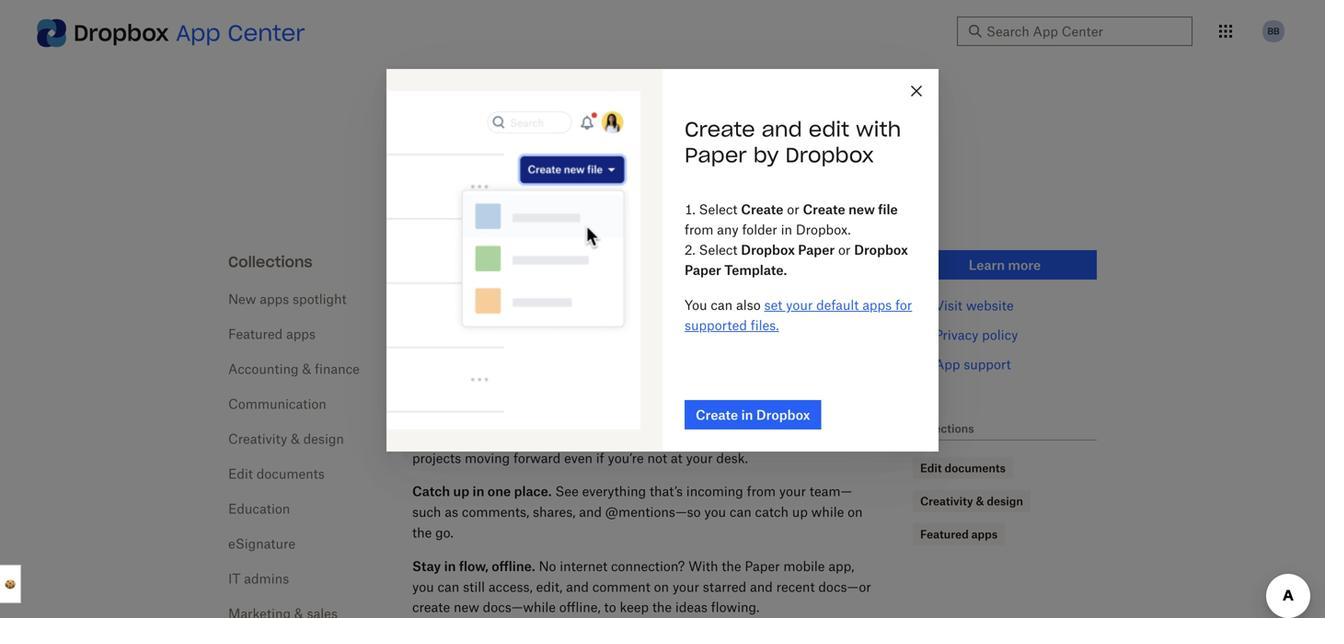Task type: locate. For each thing, give the bounding box(es) containing it.
1 vertical spatial share
[[412, 301, 446, 317]]

2 horizontal spatial or
[[838, 242, 851, 258]]

ideas up collaborative
[[557, 253, 591, 268]]

1 horizontal spatial ideas
[[676, 600, 708, 615]]

0 horizontal spatial &
[[291, 431, 300, 447]]

comments, up at
[[662, 430, 730, 445]]

keep up 'team—'
[[801, 430, 830, 445]]

0 horizontal spatial you
[[521, 301, 544, 317]]

the down such
[[412, 525, 432, 541]]

0 vertical spatial place.
[[604, 322, 640, 337]]

dropbox. inside dropbox paper is a collaborative workspace that helps teams create and share early ideas. you can work with everything from video and images, to code and sound—all in a single place. and it comes free with dropbox.
[[785, 322, 840, 337]]

new down still
[[454, 600, 479, 615]]

single
[[564, 322, 601, 337]]

and right shares,
[[579, 504, 602, 520]]

collections down app support
[[913, 422, 974, 436]]

or right docs
[[703, 355, 716, 371]]

post
[[557, 430, 583, 445]]

flow,
[[459, 559, 489, 574]]

1 vertical spatial &
[[291, 431, 300, 447]]

ideas.
[[482, 301, 517, 317]]

you can also
[[685, 297, 764, 313]]

edit
[[920, 462, 942, 475], [228, 466, 253, 482]]

in left one
[[473, 484, 484, 500]]

you right ideas.
[[521, 301, 544, 317]]

so up desk.
[[733, 430, 747, 445]]

that's
[[650, 484, 683, 500]]

select inside select create or create new file from any folder in dropbox.
[[699, 202, 738, 217]]

with up file
[[856, 116, 901, 142]]

forward
[[514, 450, 561, 466]]

up inside the see everything that's incoming from your team— such as comments, shares, and @mentions—so you can catch up while on the go.
[[792, 504, 808, 520]]

&
[[302, 361, 311, 377], [291, 431, 300, 447], [976, 495, 984, 509]]

to inside dropbox paper is a collaborative workspace that helps teams create and share early ideas. you can work with everything from video and images, to code and sound—all in a single place. and it comes free with dropbox.
[[849, 301, 862, 317]]

0 vertical spatial projects
[[448, 430, 499, 445]]

1 horizontal spatial edit documents
[[920, 462, 1006, 475]]

and up the if
[[587, 430, 610, 445]]

projects
[[448, 430, 499, 445], [412, 450, 461, 466]]

apps inside set your default apps for supported files.
[[863, 297, 892, 313]]

keep down the comment
[[620, 600, 649, 615]]

sound—all
[[472, 322, 535, 337]]

app down privacy
[[935, 357, 960, 372]]

go.
[[435, 525, 454, 541]]

1 horizontal spatial by
[[754, 142, 779, 168]]

everything up it
[[637, 301, 700, 317]]

1 vertical spatial a
[[553, 322, 561, 337]]

in left "single"
[[538, 322, 550, 337]]

privacy policy link
[[913, 324, 1097, 346]]

1 vertical spatial so
[[733, 430, 747, 445]]

0 vertical spatial create
[[786, 280, 824, 296]]

in up desk.
[[741, 407, 753, 423]]

1 horizontal spatial featured apps
[[920, 528, 998, 542]]

0 vertical spatial so
[[697, 376, 711, 391]]

0 horizontal spatial a
[[520, 280, 527, 296]]

1 vertical spatial create
[[412, 600, 450, 615]]

comment
[[593, 579, 651, 595]]

you inside create and edit with paper by dropbox dialog
[[685, 297, 707, 313]]

1 horizontal spatial creativity
[[920, 495, 973, 509]]

1 vertical spatial or
[[838, 242, 851, 258]]

1 vertical spatial featured
[[920, 528, 969, 542]]

1 vertical spatial ideas
[[676, 600, 708, 615]]

a left "single"
[[553, 322, 561, 337]]

0 vertical spatial creativity
[[228, 431, 287, 447]]

so
[[697, 376, 711, 391], [733, 430, 747, 445]]

in
[[781, 222, 793, 237], [538, 322, 550, 337], [741, 407, 753, 423], [473, 484, 484, 500], [444, 559, 456, 574]]

collections for documents
[[913, 422, 974, 436]]

capture
[[765, 376, 811, 391]]

share
[[485, 253, 520, 268], [412, 301, 446, 317], [412, 376, 446, 391]]

featured apps
[[228, 326, 316, 342], [920, 528, 998, 542]]

0 vertical spatial &
[[302, 361, 311, 377]]

new left docs
[[642, 355, 668, 371]]

collaborative
[[531, 280, 608, 296]]

0 horizontal spatial app,
[[668, 376, 693, 391]]

dropbox. down images,
[[785, 322, 840, 337]]

share up inspiration
[[412, 376, 446, 391]]

0 vertical spatial dropbox.
[[796, 222, 851, 237]]

your up wherever
[[515, 376, 541, 391]]

ones,
[[797, 355, 829, 371]]

0 horizontal spatial or
[[703, 355, 716, 371]]

app,
[[668, 376, 693, 391], [829, 559, 854, 574]]

can down collaborative
[[547, 301, 569, 317]]

comments,
[[662, 430, 730, 445], [462, 504, 529, 520]]

0 horizontal spatial early
[[449, 301, 479, 317]]

docs—while
[[483, 600, 556, 615]]

1 vertical spatial dropbox.
[[785, 322, 840, 337]]

share up code
[[412, 301, 446, 317]]

0 vertical spatial featured
[[228, 326, 283, 342]]

internet
[[560, 559, 608, 574]]

comments, down one
[[462, 504, 529, 520]]

projects down keep on the left bottom of the page
[[412, 450, 461, 466]]

default
[[817, 297, 859, 313]]

0 horizontal spatial edit
[[719, 355, 743, 371]]

1 vertical spatial keep
[[620, 600, 649, 615]]

dropbox. inside select create or create new file from any folder in dropbox.
[[796, 222, 851, 237]]

0 horizontal spatial featured
[[228, 326, 283, 342]]

by inside create and edit with paper by dropbox
[[754, 142, 779, 168]]

edit documents link
[[920, 459, 1006, 478], [228, 466, 325, 482]]

you down that
[[685, 297, 707, 313]]

0 horizontal spatial ideas
[[557, 253, 591, 268]]

0 vertical spatial keep
[[801, 430, 830, 445]]

2 vertical spatial &
[[976, 495, 984, 509]]

0 vertical spatial creativity & design link
[[228, 431, 344, 447]]

select for create
[[699, 202, 738, 217]]

0 vertical spatial collections
[[228, 253, 313, 272]]

keep
[[412, 430, 445, 445]]

you inside dropbox paper is a collaborative workspace that helps teams create and share early ideas. you can work with everything from video and images, to code and sound—all in a single place. and it comes free with dropbox.
[[521, 301, 544, 317]]

0 horizontal spatial keep
[[620, 600, 649, 615]]

0 horizontal spatial create
[[412, 600, 450, 615]]

on down connection?
[[654, 579, 669, 595]]

1 vertical spatial design
[[987, 495, 1023, 509]]

one
[[488, 484, 511, 500]]

apps for top featured apps link
[[286, 326, 316, 342]]

0 vertical spatial app
[[176, 19, 221, 47]]

0 vertical spatial early
[[523, 253, 554, 268]]

create down stay
[[412, 600, 450, 615]]

collaboratively
[[594, 253, 686, 268]]

0 vertical spatial comments,
[[662, 430, 730, 445]]

0 vertical spatial app,
[[668, 376, 693, 391]]

edit documents
[[920, 462, 1006, 475], [228, 466, 325, 482]]

with inside create and edit with paper by dropbox
[[856, 116, 901, 142]]

place. up shares,
[[514, 484, 552, 500]]

0 vertical spatial up
[[453, 484, 470, 500]]

you down create in dropbox
[[751, 430, 772, 445]]

to
[[849, 301, 862, 317], [647, 430, 659, 445], [604, 600, 616, 615]]

your
[[786, 297, 813, 313], [515, 376, 541, 391], [686, 450, 713, 466], [779, 484, 806, 500], [673, 579, 700, 595]]

new
[[228, 291, 256, 307]]

dropbox inside create and edit with paper by dropbox
[[786, 142, 874, 168]]

moving.
[[502, 430, 553, 445]]

0 horizontal spatial on
[[654, 579, 669, 595]]

your inside 'create new docs or edit existing ones, and share them with your team right from the app, so you can capture inspiration wherever you are.'
[[515, 376, 541, 391]]

paper inside create and edit with paper by dropbox
[[685, 142, 747, 168]]

0 vertical spatial select
[[699, 202, 738, 217]]

0 horizontal spatial edit documents link
[[228, 466, 325, 482]]

select dropbox paper or
[[699, 242, 854, 258]]

0 horizontal spatial featured apps
[[228, 326, 316, 342]]

so down docs
[[697, 376, 711, 391]]

even
[[564, 450, 593, 466]]

0 horizontal spatial comments,
[[462, 504, 529, 520]]

with up wherever
[[484, 376, 511, 391]]

place.
[[604, 322, 640, 337], [514, 484, 552, 500]]

moving
[[465, 450, 510, 466]]

can inside post and reply to comments, so you can keep projects moving forward even if you're not at your desk.
[[776, 430, 798, 445]]

so inside 'create new docs or edit existing ones, and share them with your team right from the app, so you can capture inspiration wherever you are.'
[[697, 376, 711, 391]]

select down any
[[699, 242, 738, 258]]

create inside 'create new docs or edit existing ones, and share them with your team right from the app, so you can capture inspiration wherever you are.'
[[598, 355, 639, 371]]

can left still
[[438, 579, 460, 595]]

a right is
[[520, 280, 527, 296]]

you down incoming
[[705, 504, 726, 520]]

from up supported
[[704, 301, 733, 317]]

1 vertical spatial comments,
[[462, 504, 529, 520]]

0 vertical spatial featured apps
[[228, 326, 316, 342]]

edit inside 'create new docs or edit existing ones, and share them with your team right from the app, so you can capture inspiration wherever you are.'
[[719, 355, 743, 371]]

if
[[596, 450, 604, 466]]

reply
[[613, 430, 643, 445]]

0 horizontal spatial to
[[604, 600, 616, 615]]

2 vertical spatial new
[[454, 600, 479, 615]]

the up starred
[[722, 559, 741, 574]]

or right paper.
[[838, 242, 851, 258]]

creativity & design for the leftmost creativity & design link
[[228, 431, 344, 447]]

offline,
[[559, 600, 601, 615]]

1 vertical spatial up
[[792, 504, 808, 520]]

1 horizontal spatial keep
[[801, 430, 830, 445]]

dropbox
[[74, 19, 169, 47], [590, 124, 679, 150], [786, 142, 874, 168], [490, 156, 541, 172], [741, 242, 795, 258], [854, 242, 908, 258], [720, 253, 774, 268], [412, 280, 464, 296], [756, 407, 810, 423]]

app, inside no internet connection? with the paper mobile app, you can still access, edit, and comment on your starred and recent docs—or create new docs—while offline, to keep the ideas flowing.
[[829, 559, 854, 574]]

0 horizontal spatial featured apps link
[[228, 326, 316, 342]]

up up the as
[[453, 484, 470, 500]]

2 vertical spatial or
[[703, 355, 716, 371]]

can inside dropbox paper is a collaborative workspace that helps teams create and share early ideas. you can work with everything from video and images, to code and sound—all in a single place. and it comes free with dropbox.
[[547, 301, 569, 317]]

or inside select create or create new file from any folder in dropbox.
[[787, 202, 800, 217]]

is
[[506, 280, 516, 296]]

ideas inside no internet connection? with the paper mobile app, you can still access, edit, and comment on your starred and recent docs—or create new docs—while offline, to keep the ideas flowing.
[[676, 600, 708, 615]]

in right stay
[[444, 559, 456, 574]]

esignature link
[[228, 536, 296, 552]]

1 horizontal spatial or
[[787, 202, 800, 217]]

can inside no internet connection? with the paper mobile app, you can still access, edit, and comment on your starred and recent docs—or create new docs—while offline, to keep the ideas flowing.
[[438, 579, 460, 595]]

new inside select create or create new file from any folder in dropbox.
[[849, 202, 875, 217]]

create
[[786, 280, 824, 296], [412, 600, 450, 615]]

and inside post and reply to comments, so you can keep projects moving forward even if you're not at your desk.
[[587, 430, 610, 445]]

everything inside dropbox paper is a collaborative workspace that helps teams create and share early ideas. you can work with everything from video and images, to code and sound—all in a single place. and it comes free with dropbox.
[[637, 301, 700, 317]]

1 vertical spatial early
[[449, 301, 479, 317]]

app
[[176, 19, 221, 47], [935, 357, 960, 372]]

paper inside paper by dropbox dropbox
[[490, 124, 552, 150]]

for
[[896, 297, 912, 313]]

1 vertical spatial featured apps
[[920, 528, 998, 542]]

app, inside 'create new docs or edit existing ones, and share them with your team right from the app, so you can capture inspiration wherever you are.'
[[668, 376, 693, 391]]

dropbox app center
[[74, 19, 305, 47]]

and up select create or create new file from any folder in dropbox.
[[762, 116, 802, 142]]

existing
[[746, 355, 794, 371]]

from left any
[[685, 222, 714, 237]]

your right at
[[686, 450, 713, 466]]

can inside create and edit with paper by dropbox dialog
[[711, 297, 733, 313]]

1 vertical spatial on
[[654, 579, 669, 595]]

create and edit with paper by dropbox
[[685, 116, 901, 168]]

share inside dropbox paper is a collaborative workspace that helps teams create and share early ideas. you can work with everything from video and images, to code and sound—all in a single place. and it comes free with dropbox.
[[412, 301, 446, 317]]

early left ideas.
[[449, 301, 479, 317]]

everything
[[637, 301, 700, 317], [582, 484, 646, 500]]

everything down you're
[[582, 484, 646, 500]]

1 horizontal spatial to
[[647, 430, 659, 445]]

early inside dropbox paper is a collaborative workspace that helps teams create and share early ideas. you can work with everything from video and images, to code and sound—all in a single place. and it comes free with dropbox.
[[449, 301, 479, 317]]

featured apps link
[[228, 326, 316, 342], [920, 526, 998, 544]]

you
[[685, 297, 707, 313], [521, 301, 544, 317]]

and right ones,
[[832, 355, 855, 371]]

1 horizontal spatial new
[[642, 355, 668, 371]]

spotlight
[[293, 291, 347, 307]]

team—
[[810, 484, 852, 500]]

from right right
[[612, 376, 641, 391]]

share up is
[[485, 253, 520, 268]]

0 horizontal spatial collections
[[228, 253, 313, 272]]

0 horizontal spatial up
[[453, 484, 470, 500]]

1 horizontal spatial up
[[792, 504, 808, 520]]

1 vertical spatial collections
[[913, 422, 974, 436]]

your right the set on the right
[[786, 297, 813, 313]]

early up collaborative
[[523, 253, 554, 268]]

1 horizontal spatial a
[[553, 322, 561, 337]]

new left file
[[849, 202, 875, 217]]

to up not
[[647, 430, 659, 445]]

you down stay
[[412, 579, 434, 595]]

on right while
[[848, 504, 863, 520]]

your up catch
[[779, 484, 806, 500]]

dropbox.
[[796, 222, 851, 237], [785, 322, 840, 337]]

0 horizontal spatial app
[[176, 19, 221, 47]]

the down and
[[644, 376, 664, 391]]

up
[[453, 484, 470, 500], [792, 504, 808, 520]]

creativity & design for the right creativity & design link
[[920, 495, 1023, 509]]

0 vertical spatial or
[[787, 202, 800, 217]]

paper inside dropbox paper template.
[[685, 262, 721, 278]]

privacy
[[935, 327, 979, 343]]

see everything that's incoming from your team— such as comments, shares, and @mentions—so you can catch up while on the go.
[[412, 484, 863, 541]]

no internet connection? with the paper mobile app, you can still access, edit, and comment on your starred and recent docs—or create new docs—while offline, to keep the ideas flowing.
[[412, 559, 871, 615]]

1 horizontal spatial you
[[685, 297, 707, 313]]

app, down docs
[[668, 376, 693, 391]]

ideas down starred
[[676, 600, 708, 615]]

free
[[727, 322, 751, 337]]

0 vertical spatial ideas
[[557, 253, 591, 268]]

1 horizontal spatial &
[[302, 361, 311, 377]]

app left the 'center'
[[176, 19, 221, 47]]

0 vertical spatial on
[[848, 504, 863, 520]]

from up catch
[[747, 484, 776, 500]]

desk.
[[716, 450, 748, 466]]

1 select from the top
[[699, 202, 738, 217]]

1 horizontal spatial featured apps link
[[920, 526, 998, 544]]

your inside post and reply to comments, so you can keep projects moving forward even if you're not at your desk.
[[686, 450, 713, 466]]

0 vertical spatial share
[[485, 253, 520, 268]]

no
[[539, 559, 556, 574]]

create inside button
[[696, 407, 738, 423]]

accounting
[[228, 361, 299, 377]]

apps for new apps spotlight link
[[260, 291, 289, 307]]

collections for apps
[[228, 253, 313, 272]]

place. left and
[[604, 322, 640, 337]]

with right work
[[606, 301, 633, 317]]

everything inside the see everything that's incoming from your team— such as comments, shares, and @mentions—so you can catch up while on the go.
[[582, 484, 646, 500]]

or up select dropbox paper or
[[787, 202, 800, 217]]

at
[[671, 450, 683, 466]]

1 vertical spatial edit
[[719, 355, 743, 371]]

create in dropbox button
[[685, 401, 821, 430]]

1 horizontal spatial comments,
[[662, 430, 730, 445]]

new inside no internet connection? with the paper mobile app, you can still access, edit, and comment on your starred and recent docs—or create new docs—while offline, to keep the ideas flowing.
[[454, 600, 479, 615]]

2 vertical spatial share
[[412, 376, 446, 391]]

1 horizontal spatial creativity & design link
[[920, 492, 1023, 511]]

create up images,
[[786, 280, 824, 296]]

in up select dropbox paper or
[[781, 222, 793, 237]]

you up create in dropbox button
[[714, 376, 736, 391]]

and up the flowing.
[[750, 579, 773, 595]]

select
[[699, 202, 738, 217], [699, 242, 738, 258]]

you're
[[608, 450, 644, 466]]

education
[[228, 501, 290, 517]]

to inside no internet connection? with the paper mobile app, you can still access, edit, and comment on your starred and recent docs—or create new docs—while offline, to keep the ideas flowing.
[[604, 600, 616, 615]]

app, up docs—or
[[829, 559, 854, 574]]

starred
[[703, 579, 747, 595]]

0 horizontal spatial new
[[454, 600, 479, 615]]

with
[[856, 116, 901, 142], [690, 253, 717, 268], [606, 301, 633, 317], [754, 322, 781, 337], [484, 376, 511, 391]]

dropbox. up paper.
[[796, 222, 851, 237]]

to down the comment
[[604, 600, 616, 615]]

create for create in dropbox
[[696, 407, 738, 423]]

design
[[303, 431, 344, 447], [987, 495, 1023, 509]]

up left while
[[792, 504, 808, 520]]

communication
[[228, 396, 327, 412]]

can down existing
[[739, 376, 761, 391]]

your down with
[[673, 579, 700, 595]]

1 horizontal spatial edit
[[809, 116, 850, 142]]

or inside 'create new docs or edit existing ones, and share them with your team right from the app, so you can capture inspiration wherever you are.'
[[703, 355, 716, 371]]

catch
[[755, 504, 789, 520]]

education link
[[228, 501, 290, 517]]

to right images,
[[849, 301, 862, 317]]

0 horizontal spatial place.
[[514, 484, 552, 500]]

2 select from the top
[[699, 242, 738, 258]]

collections up new apps spotlight link
[[228, 253, 313, 272]]

in inside button
[[741, 407, 753, 423]]

can down create in dropbox
[[776, 430, 798, 445]]

on inside the see everything that's incoming from your team— such as comments, shares, and @mentions—so you can catch up while on the go.
[[848, 504, 863, 520]]

create inside dropbox paper is a collaborative workspace that helps teams create and share early ideas. you can work with everything from video and images, to code and sound—all in a single place. and it comes free with dropbox.
[[786, 280, 824, 296]]

with inside 'create new docs or edit existing ones, and share them with your team right from the app, so you can capture inspiration wherever you are.'
[[484, 376, 511, 391]]

can left catch
[[730, 504, 752, 520]]

or for create new docs or edit existing ones, and share them with your team right from the app, so you can capture inspiration wherever you are.
[[703, 355, 716, 371]]

1 vertical spatial creativity
[[920, 495, 973, 509]]

incoming
[[686, 484, 744, 500]]

select up any
[[699, 202, 738, 217]]

you down team
[[540, 396, 562, 412]]

new apps spotlight link
[[228, 291, 347, 307]]

so inside post and reply to comments, so you can keep projects moving forward even if you're not at your desk.
[[733, 430, 747, 445]]

1 horizontal spatial creativity & design
[[920, 495, 1023, 509]]

projects up moving
[[448, 430, 499, 445]]

can down helps
[[711, 297, 733, 313]]

and inside the see everything that's incoming from your team— such as comments, shares, and @mentions—so you can catch up while on the go.
[[579, 504, 602, 520]]

0 vertical spatial to
[[849, 301, 862, 317]]

from inside dropbox paper is a collaborative workspace that helps teams create and share early ideas. you can work with everything from video and images, to code and sound—all in a single place. and it comes free with dropbox.
[[704, 301, 733, 317]]

place. inside dropbox paper is a collaborative workspace that helps teams create and share early ideas. you can work with everything from video and images, to code and sound—all in a single place. and it comes free with dropbox.
[[604, 322, 640, 337]]

create inside create and edit with paper by dropbox
[[685, 116, 755, 142]]

or for select dropbox paper or
[[838, 242, 851, 258]]



Task type: describe. For each thing, give the bounding box(es) containing it.
new apps spotlight
[[228, 291, 347, 307]]

0 horizontal spatial edit documents
[[228, 466, 325, 482]]

set your default apps for supported files.
[[685, 297, 912, 333]]

wherever
[[481, 396, 537, 412]]

that
[[681, 280, 705, 296]]

create and edit with paper by dropbox dialog
[[387, 69, 939, 452]]

docs
[[671, 355, 700, 371]]

inspiration
[[412, 396, 477, 412]]

it admins link
[[228, 571, 289, 587]]

and inside 'create new docs or edit existing ones, and share them with your team right from the app, so you can capture inspiration wherever you are.'
[[832, 355, 855, 371]]

select create or create new file from any folder in dropbox.
[[685, 202, 898, 237]]

keep inside no internet connection? with the paper mobile app, you can still access, edit, and comment on your starred and recent docs—or create new docs—while offline, to keep the ideas flowing.
[[620, 600, 649, 615]]

teams
[[745, 280, 783, 296]]

can inside 'create new docs or edit existing ones, and share them with your team right from the app, so you can capture inspiration wherever you are.'
[[739, 376, 761, 391]]

0 horizontal spatial edit
[[228, 466, 253, 482]]

1 horizontal spatial featured
[[920, 528, 969, 542]]

your inside no internet connection? with the paper mobile app, you can still access, edit, and comment on your starred and recent docs—or create new docs—while offline, to keep the ideas flowing.
[[673, 579, 700, 595]]

visit website
[[935, 298, 1014, 313]]

create and share early ideas collaboratively with dropbox paper.
[[412, 253, 817, 268]]

offline.
[[492, 559, 535, 574]]

edit inside create and edit with paper by dropbox
[[809, 116, 850, 142]]

not
[[648, 450, 667, 466]]

website
[[966, 298, 1014, 313]]

create in dropbox
[[696, 407, 810, 423]]

create for create and share early ideas collaboratively with dropbox paper.
[[412, 253, 455, 268]]

support
[[964, 357, 1011, 372]]

app education modal image image
[[387, 91, 641, 430]]

files.
[[751, 318, 779, 333]]

0 horizontal spatial creativity
[[228, 431, 287, 447]]

by inside paper by dropbox dropbox
[[558, 124, 584, 150]]

also
[[736, 297, 761, 313]]

the down connection?
[[652, 600, 672, 615]]

still
[[463, 579, 485, 595]]

folder
[[742, 222, 778, 237]]

from inside 'create new docs or edit existing ones, and share them with your team right from the app, so you can capture inspiration wherever you are.'
[[612, 376, 641, 391]]

accounting & finance link
[[228, 361, 360, 377]]

esignature
[[228, 536, 296, 552]]

any
[[717, 222, 739, 237]]

create inside no internet connection? with the paper mobile app, you can still access, edit, and comment on your starred and recent docs—or create new docs—while offline, to keep the ideas flowing.
[[412, 600, 450, 615]]

Search App Center text field
[[987, 21, 1182, 41]]

with up that
[[690, 253, 717, 268]]

as
[[445, 504, 458, 520]]

your inside set your default apps for supported files.
[[786, 297, 813, 313]]

0 horizontal spatial documents
[[257, 466, 325, 482]]

2 horizontal spatial &
[[976, 495, 984, 509]]

and up files.
[[772, 301, 795, 317]]

in inside dropbox paper is a collaborative workspace that helps teams create and share early ideas. you can work with everything from video and images, to code and sound—all in a single place. and it comes free with dropbox.
[[538, 322, 550, 337]]

1 horizontal spatial edit documents link
[[920, 459, 1006, 478]]

and up default
[[828, 280, 851, 296]]

create for create new docs or edit existing ones, and share them with your team right from the app, so you can capture inspiration wherever you are.
[[598, 355, 639, 371]]

edit,
[[536, 579, 563, 595]]

center
[[228, 19, 305, 47]]

and inside create and edit with paper by dropbox
[[762, 116, 802, 142]]

0 vertical spatial featured apps link
[[228, 326, 316, 342]]

create new docs or edit existing ones, and share them with your team right from the app, so you can capture inspiration wherever you are.
[[412, 355, 855, 412]]

admins
[[244, 571, 289, 587]]

dropbox inside dropbox paper template.
[[854, 242, 908, 258]]

supported
[[685, 318, 747, 333]]

0 horizontal spatial creativity & design link
[[228, 431, 344, 447]]

workspace
[[612, 280, 678, 296]]

1 horizontal spatial design
[[987, 495, 1023, 509]]

1 vertical spatial featured apps link
[[920, 526, 998, 544]]

images,
[[799, 301, 846, 317]]

access,
[[489, 579, 533, 595]]

team
[[545, 376, 576, 391]]

such
[[412, 504, 441, 520]]

from inside the see everything that's incoming from your team— such as comments, shares, and @mentions—so you can catch up while on the go.
[[747, 484, 776, 500]]

dropbox inside button
[[756, 407, 810, 423]]

template.
[[725, 262, 787, 278]]

the inside 'create new docs or edit existing ones, and share them with your team right from the app, so you can capture inspiration wherever you are.'
[[644, 376, 664, 391]]

finance
[[315, 361, 360, 377]]

right
[[580, 376, 609, 391]]

comes
[[684, 322, 724, 337]]

it admins
[[228, 571, 289, 587]]

helps
[[709, 280, 742, 296]]

1 vertical spatial place.
[[514, 484, 552, 500]]

paper inside dropbox paper is a collaborative workspace that helps teams create and share early ideas. you can work with everything from video and images, to code and sound—all in a single place. and it comes free with dropbox.
[[468, 280, 503, 296]]

video
[[736, 301, 769, 317]]

can inside the see everything that's incoming from your team— such as comments, shares, and @mentions—so you can catch up while on the go.
[[730, 504, 752, 520]]

from inside select create or create new file from any folder in dropbox.
[[685, 222, 714, 237]]

them
[[449, 376, 481, 391]]

set
[[764, 297, 783, 313]]

communication link
[[228, 396, 327, 412]]

catch up in one place.
[[412, 484, 552, 500]]

privacy policy
[[935, 327, 1018, 343]]

you inside no internet connection? with the paper mobile app, you can still access, edit, and comment on your starred and recent docs—or create new docs—while offline, to keep the ideas flowing.
[[412, 579, 434, 595]]

1 horizontal spatial early
[[523, 253, 554, 268]]

visit
[[935, 298, 963, 313]]

keep inside post and reply to comments, so you can keep projects moving forward even if you're not at your desk.
[[801, 430, 830, 445]]

with down the set on the right
[[754, 322, 781, 337]]

comments, inside post and reply to comments, so you can keep projects moving forward even if you're not at your desk.
[[662, 430, 730, 445]]

1 horizontal spatial app
[[935, 357, 960, 372]]

to inside post and reply to comments, so you can keep projects moving forward even if you're not at your desk.
[[647, 430, 659, 445]]

comments, inside the see everything that's incoming from your team— such as comments, shares, and @mentions—so you can catch up while on the go.
[[462, 504, 529, 520]]

and up sound—all
[[458, 253, 482, 268]]

0 horizontal spatial design
[[303, 431, 344, 447]]

you inside the see everything that's incoming from your team— such as comments, shares, and @mentions—so you can catch up while on the go.
[[705, 504, 726, 520]]

it
[[672, 322, 680, 337]]

app support link
[[913, 353, 1097, 376]]

paper inside no internet connection? with the paper mobile app, you can still access, edit, and comment on your starred and recent docs—or create new docs—while offline, to keep the ideas flowing.
[[745, 559, 780, 574]]

in inside select create or create new file from any folder in dropbox.
[[781, 222, 793, 237]]

mobile
[[784, 559, 825, 574]]

apps for the bottommost featured apps link
[[972, 528, 998, 542]]

code
[[412, 322, 442, 337]]

on inside no internet connection? with the paper mobile app, you can still access, edit, and comment on your starred and recent docs—or create new docs—while offline, to keep the ideas flowing.
[[654, 579, 669, 595]]

it
[[228, 571, 241, 587]]

stay in flow, offline.
[[412, 559, 535, 574]]

keep projects moving.
[[412, 430, 553, 445]]

dropbox inside dropbox paper is a collaborative workspace that helps teams create and share early ideas. you can work with everything from video and images, to code and sound—all in a single place. and it comes free with dropbox.
[[412, 280, 464, 296]]

visit website link
[[913, 295, 1097, 317]]

flowing.
[[711, 600, 760, 615]]

paper by dropbox dropbox
[[490, 124, 679, 172]]

post and reply to comments, so you can keep projects moving forward even if you're not at your desk.
[[412, 430, 830, 466]]

dropbox paper template.
[[685, 242, 908, 278]]

1 horizontal spatial edit
[[920, 462, 942, 475]]

are.
[[566, 396, 588, 412]]

your inside the see everything that's incoming from your team— such as comments, shares, and @mentions—so you can catch up while on the go.
[[779, 484, 806, 500]]

1 horizontal spatial documents
[[945, 462, 1006, 475]]

projects inside post and reply to comments, so you can keep projects moving forward even if you're not at your desk.
[[412, 450, 461, 466]]

select for dropbox
[[699, 242, 738, 258]]

and up offline,
[[566, 579, 589, 595]]

work
[[573, 301, 603, 317]]

the inside the see everything that's incoming from your team— such as comments, shares, and @mentions—so you can catch up while on the go.
[[412, 525, 432, 541]]

share inside 'create new docs or edit existing ones, and share them with your team right from the app, so you can capture inspiration wherever you are.'
[[412, 376, 446, 391]]

and right code
[[445, 322, 468, 337]]

with
[[689, 559, 718, 574]]

app support
[[935, 357, 1011, 372]]

new inside 'create new docs or edit existing ones, and share them with your team right from the app, so you can capture inspiration wherever you are.'
[[642, 355, 668, 371]]

you inside post and reply to comments, so you can keep projects moving forward even if you're not at your desk.
[[751, 430, 772, 445]]

see
[[555, 484, 579, 500]]

policy
[[982, 327, 1018, 343]]

create for create and edit with paper by dropbox
[[685, 116, 755, 142]]



Task type: vqa. For each thing, say whether or not it's contained in the screenshot.
Creativity & design link
yes



